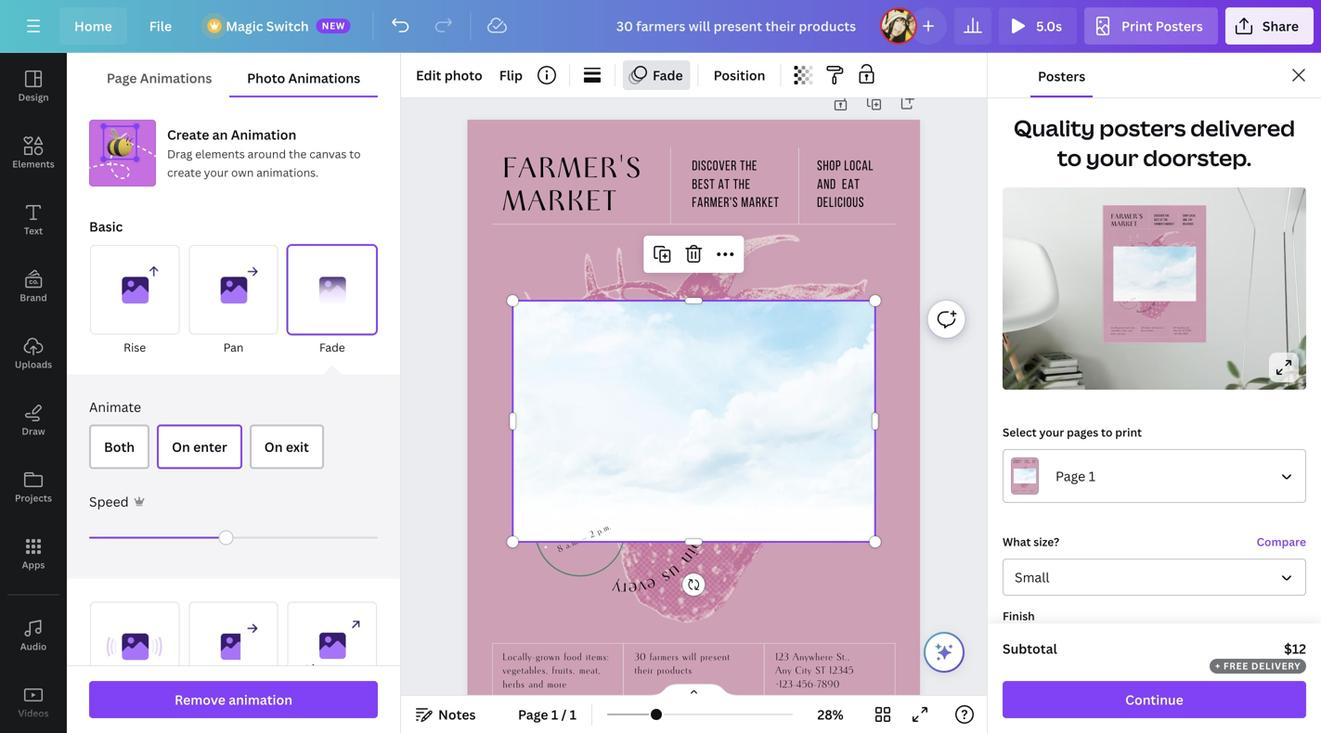 Task type: locate. For each thing, give the bounding box(es) containing it.
What size? button
[[1003, 559, 1307, 596]]

0 vertical spatial herbs
[[1112, 333, 1117, 336]]

1 horizontal spatial 12345
[[1186, 330, 1192, 333]]

items:
[[1131, 327, 1136, 329], [586, 652, 610, 664]]

1 vertical spatial 7890
[[818, 679, 840, 692]]

1 vertical spatial delicious
[[1183, 223, 1194, 226]]

photo
[[247, 69, 285, 87]]

1 vertical spatial 2
[[588, 529, 597, 541]]

1 horizontal spatial 30
[[1142, 327, 1144, 329]]

delicious inside the locally-grown food items: vegetables, fruits, meat, herbs and more 30 farmers will present their products 123 anywhere st., any city st 12345 +123-456-7890 shop local and eat delicious
[[1183, 223, 1194, 226]]

herbs
[[1112, 333, 1117, 336], [503, 679, 525, 692]]

1 vertical spatial local
[[1190, 215, 1196, 218]]

fruits, inside locally-grown food items: vegetables, fruits, meat, herbs and more
[[553, 666, 576, 678]]

2 horizontal spatial page
[[1056, 468, 1086, 485]]

1 vertical spatial +123-
[[776, 679, 797, 692]]

0 vertical spatial products
[[1147, 330, 1155, 333]]

0 vertical spatial 123
[[1174, 327, 1177, 329]]

8 a.m. — 2 p.m.
[[1124, 297, 1137, 305], [556, 522, 614, 556]]

28%
[[818, 706, 844, 724]]

1 vertical spatial vegetables,
[[503, 666, 549, 678]]

1 horizontal spatial 8
[[1124, 302, 1126, 305]]

1 horizontal spatial wednesday
[[1123, 294, 1136, 302]]

1 vertical spatial locally-
[[503, 652, 536, 664]]

1 vertical spatial farmers
[[650, 652, 679, 664]]

page left /
[[518, 706, 548, 724]]

grown inside the locally-grown food items: vegetables, fruits, meat, herbs and more 30 farmers will present their products 123 anywhere st., any city st 12345 +123-456-7890 shop local and eat delicious
[[1119, 327, 1125, 329]]

0 horizontal spatial farmers
[[650, 652, 679, 664]]

st.,
[[1188, 327, 1191, 329], [837, 652, 851, 664]]

edit
[[416, 66, 442, 84]]

grown
[[1119, 327, 1125, 329], [536, 652, 561, 664]]

0 vertical spatial local
[[845, 160, 875, 174]]

456-
[[1179, 333, 1183, 336], [797, 679, 818, 692]]

1 horizontal spatial +123-
[[1174, 333, 1179, 336]]

meat, inside locally-grown food items: vegetables, fruits, meat, herbs and more
[[580, 666, 602, 678]]

1 vertical spatial city
[[796, 666, 813, 678]]

delicious
[[818, 197, 865, 211], [1183, 223, 1194, 226]]

any inside 123 anywhere st., any city st 12345 +123-456-7890
[[776, 666, 792, 678]]

1 horizontal spatial city
[[1178, 330, 1182, 333]]

local inside shop local and
[[845, 160, 875, 174]]

small
[[1015, 569, 1050, 586]]

0 vertical spatial 456-
[[1179, 333, 1183, 336]]

fade down main menu bar
[[653, 66, 683, 84]]

vegetables,
[[1112, 330, 1122, 333], [503, 666, 549, 678]]

fade down fade image
[[320, 340, 345, 355]]

1 vertical spatial wednesday
[[552, 510, 609, 546]]

0 vertical spatial +123-
[[1174, 333, 1179, 336]]

st., inside 123 anywhere st., any city st 12345 +123-456-7890
[[837, 652, 851, 664]]

1 vertical spatial products
[[657, 666, 693, 678]]

1 vertical spatial st.,
[[837, 652, 851, 664]]

0 horizontal spatial food
[[564, 652, 583, 664]]

your left pages
[[1040, 425, 1065, 440]]

456- inside the locally-grown food items: vegetables, fruits, meat, herbs and more 30 farmers will present their products 123 anywhere st., any city st 12345 +123-456-7890 shop local and eat delicious
[[1179, 333, 1183, 336]]

30 inside 30 farmers will present their products
[[635, 652, 647, 664]]

quality
[[1014, 113, 1095, 143]]

0 horizontal spatial vegetables,
[[503, 666, 549, 678]]

their inside the locally-grown food items: vegetables, fruits, meat, herbs and more 30 farmers will present their products 123 anywhere st., any city st 12345 +123-456-7890 shop local and eat delicious
[[1142, 330, 1146, 333]]

the inside create an animation drag elements around the canvas to create your own animations.
[[289, 146, 307, 162]]

a.m.
[[1126, 300, 1130, 304], [564, 536, 582, 552]]

page
[[107, 69, 137, 87], [1056, 468, 1086, 485], [518, 706, 548, 724]]

1 horizontal spatial st.,
[[1188, 327, 1191, 329]]

posters
[[1156, 17, 1204, 35], [1038, 67, 1086, 85]]

switch
[[266, 17, 309, 35]]

to left posters
[[1058, 143, 1082, 173]]

meat,
[[1129, 330, 1134, 333], [580, 666, 602, 678]]

to inside create an animation drag elements around the canvas to create your own animations.
[[349, 146, 361, 162]]

0 vertical spatial fade
[[653, 66, 683, 84]]

0 horizontal spatial page
[[107, 69, 137, 87]]

side panel tab list
[[0, 53, 67, 734]]

st., inside the locally-grown food items: vegetables, fruits, meat, herbs and more 30 farmers will present their products 123 anywhere st., any city st 12345 +123-456-7890 shop local and eat delicious
[[1188, 327, 1191, 329]]

on inside button
[[172, 438, 190, 456]]

herbs inside locally-grown food items: vegetables, fruits, meat, herbs and more
[[503, 679, 525, 692]]

0 vertical spatial fruits,
[[1123, 330, 1128, 333]]

herbs for locally-grown food items: vegetables, fruits, meat, herbs and more 30 farmers will present their products 123 anywhere st., any city st 12345 +123-456-7890 shop local and eat delicious
[[1112, 333, 1117, 336]]

shop up eat delicious
[[818, 160, 842, 174]]

1 vertical spatial 8
[[556, 544, 565, 556]]

0 horizontal spatial more
[[548, 679, 567, 692]]

1 horizontal spatial to
[[1058, 143, 1082, 173]]

videos
[[18, 708, 49, 720]]

0 horizontal spatial products
[[657, 666, 693, 678]]

your inside quality posters delivered to your doorstep.
[[1087, 143, 1139, 173]]

on enter
[[172, 438, 227, 456]]

and inside locally-grown food items: vegetables, fruits, meat, herbs and more
[[529, 679, 544, 692]]

0 horizontal spatial will
[[683, 652, 697, 664]]

food for locally-grown food items: vegetables, fruits, meat, herbs and more 30 farmers will present their products 123 anywhere st., any city st 12345 +123-456-7890 shop local and eat delicious
[[1126, 327, 1130, 329]]

1 vertical spatial meat,
[[580, 666, 602, 678]]

print posters button
[[1085, 7, 1219, 45]]

0 vertical spatial st
[[1183, 330, 1185, 333]]

0 vertical spatial farmers
[[1145, 327, 1152, 329]]

0 vertical spatial anywhere
[[1178, 327, 1187, 329]]

0 horizontal spatial 456-
[[797, 679, 818, 692]]

vegetables, inside the locally-grown food items: vegetables, fruits, meat, herbs and more 30 farmers will present their products 123 anywhere st., any city st 12345 +123-456-7890 shop local and eat delicious
[[1112, 330, 1122, 333]]

1 horizontal spatial 1
[[570, 706, 577, 724]]

0 horizontal spatial 2
[[588, 529, 597, 541]]

page inside page animations button
[[107, 69, 137, 87]]

fruits, for locally-grown food items: vegetables, fruits, meat, herbs and more 30 farmers will present their products 123 anywhere st., any city st 12345 +123-456-7890 shop local and eat delicious
[[1123, 330, 1128, 333]]

1 vertical spatial p.m.
[[596, 522, 614, 538]]

1 inside 'page 1' dropdown button
[[1089, 468, 1096, 485]]

1 vertical spatial present
[[701, 652, 731, 664]]

1 on from the left
[[172, 438, 190, 456]]

s
[[657, 565, 677, 591]]

shop local and
[[818, 160, 875, 192]]

their inside 30 farmers will present their products
[[635, 666, 654, 678]]

—
[[1129, 299, 1132, 302], [580, 533, 590, 545]]

1 horizontal spatial posters
[[1156, 17, 1204, 35]]

posters right print
[[1156, 17, 1204, 35]]

text
[[24, 225, 43, 237]]

eat inside the locally-grown food items: vegetables, fruits, meat, herbs and more 30 farmers will present their products 123 anywhere st., any city st 12345 +123-456-7890 shop local and eat delicious
[[1189, 219, 1193, 222]]

will inside 30 farmers will present their products
[[683, 652, 697, 664]]

0 vertical spatial locally-
[[1112, 327, 1119, 329]]

your down elements
[[204, 165, 229, 180]]

1 horizontal spatial herbs
[[1112, 333, 1117, 336]]

file button
[[134, 7, 187, 45]]

what size?
[[1003, 534, 1060, 550]]

1 vertical spatial at
[[1161, 219, 1164, 222]]

1 vertical spatial any
[[776, 666, 792, 678]]

2 animations from the left
[[288, 69, 361, 87]]

city inside the locally-grown food items: vegetables, fruits, meat, herbs and more 30 farmers will present their products 123 anywhere st., any city st 12345 +123-456-7890 shop local and eat delicious
[[1178, 330, 1182, 333]]

elements
[[12, 158, 55, 170]]

1 horizontal spatial on
[[265, 438, 283, 456]]

local down doorstep.
[[1190, 215, 1196, 218]]

your left doorstep.
[[1087, 143, 1139, 173]]

share button
[[1226, 7, 1314, 45]]

0 horizontal spatial anywhere
[[793, 652, 834, 664]]

animations.
[[257, 165, 319, 180]]

local
[[845, 160, 875, 174], [1190, 215, 1196, 218]]

animations down file
[[140, 69, 212, 87]]

page for page 1
[[1056, 468, 1086, 485]]

0 horizontal spatial on
[[172, 438, 190, 456]]

1 for page 1
[[1089, 468, 1096, 485]]

around
[[248, 146, 286, 162]]

delicious down shop local and
[[818, 197, 865, 211]]

projects button
[[0, 454, 67, 521]]

0 horizontal spatial posters
[[1038, 67, 1086, 85]]

1 vertical spatial grown
[[536, 652, 561, 664]]

fruits, for locally-grown food items: vegetables, fruits, meat, herbs and more
[[553, 666, 576, 678]]

0 vertical spatial at
[[719, 179, 731, 192]]

rise
[[124, 340, 146, 355]]

herbs inside the locally-grown food items: vegetables, fruits, meat, herbs and more 30 farmers will present their products 123 anywhere st., any city st 12345 +123-456-7890 shop local and eat delicious
[[1112, 333, 1117, 336]]

posters down 5.0s
[[1038, 67, 1086, 85]]

0 horizontal spatial any
[[776, 666, 792, 678]]

their
[[1142, 330, 1146, 333], [635, 666, 654, 678]]

wipe image
[[189, 602, 278, 692]]

create
[[167, 165, 201, 180]]

0 vertical spatial shop
[[818, 160, 842, 174]]

animate
[[89, 398, 141, 416]]

5.0s
[[1037, 17, 1063, 35]]

delicious down doorstep.
[[1183, 223, 1194, 226]]

page down home link on the left top
[[107, 69, 137, 87]]

1 horizontal spatial 123
[[1174, 327, 1177, 329]]

0 vertical spatial present
[[1157, 327, 1164, 329]]

locally- for locally-grown food items: vegetables, fruits, meat, herbs and more 30 farmers will present their products 123 anywhere st., any city st 12345 +123-456-7890 shop local and eat delicious
[[1112, 327, 1119, 329]]

0 horizontal spatial to
[[349, 146, 361, 162]]

grown inside locally-grown food items: vegetables, fruits, meat, herbs and more
[[536, 652, 561, 664]]

0 vertical spatial eat
[[843, 178, 861, 192]]

vegetables, for locally-grown food items: vegetables, fruits, meat, herbs and more
[[503, 666, 549, 678]]

fruits,
[[1123, 330, 1128, 333], [553, 666, 576, 678]]

1 vertical spatial shop
[[1183, 215, 1189, 218]]

0 horizontal spatial st.,
[[837, 652, 851, 664]]

shop down doorstep.
[[1183, 215, 1189, 218]]

vegetables, inside locally-grown food items: vegetables, fruits, meat, herbs and more
[[503, 666, 549, 678]]

discover
[[692, 160, 738, 174], [1155, 215, 1165, 218]]

create an animation drag elements around the canvas to create your own animations.
[[167, 126, 361, 180]]

rise image
[[90, 245, 180, 335]]

enter
[[193, 438, 227, 456]]

1 horizontal spatial food
[[1126, 327, 1130, 329]]

food
[[1126, 327, 1130, 329], [564, 652, 583, 664]]

0 horizontal spatial your
[[204, 165, 229, 180]]

discover the best at the farmer's market
[[692, 160, 780, 211], [1155, 215, 1175, 226]]

and
[[818, 178, 837, 192], [1183, 219, 1188, 222], [1118, 333, 1121, 336], [529, 679, 544, 692]]

0 horizontal spatial eat
[[843, 178, 861, 192]]

food inside the locally-grown food items: vegetables, fruits, meat, herbs and more 30 farmers will present their products 123 anywhere st., any city st 12345 +123-456-7890 shop local and eat delicious
[[1126, 327, 1130, 329]]

0 vertical spatial any
[[1174, 330, 1178, 333]]

fade inside dropdown button
[[653, 66, 683, 84]]

1 vertical spatial anywhere
[[793, 652, 834, 664]]

pan
[[224, 340, 244, 355]]

best
[[692, 179, 716, 192], [1155, 219, 1160, 222]]

1 horizontal spatial p.m.
[[1133, 297, 1137, 301]]

food inside locally-grown food items: vegetables, fruits, meat, herbs and more
[[564, 652, 583, 664]]

e left u
[[643, 572, 661, 599]]

1 horizontal spatial present
[[1157, 327, 1164, 329]]

flip
[[499, 66, 523, 84]]

1 vertical spatial more
[[548, 679, 567, 692]]

1 horizontal spatial grown
[[1119, 327, 1125, 329]]

products inside the locally-grown food items: vegetables, fruits, meat, herbs and more 30 farmers will present their products 123 anywhere st., any city st 12345 +123-456-7890 shop local and eat delicious
[[1147, 330, 1155, 333]]

1 horizontal spatial shop
[[1183, 215, 1189, 218]]

grown for locally-grown food items: vegetables, fruits, meat, herbs and more
[[536, 652, 561, 664]]

1 animations from the left
[[140, 69, 212, 87]]

locally- inside locally-grown food items: vegetables, fruits, meat, herbs and more
[[503, 652, 536, 664]]

uploads button
[[0, 320, 67, 387]]

0 vertical spatial food
[[1126, 327, 1130, 329]]

on exit
[[265, 438, 309, 456]]

edit photo
[[416, 66, 483, 84]]

1 horizontal spatial meat,
[[1129, 330, 1134, 333]]

2 on from the left
[[265, 438, 283, 456]]

and inside shop local and
[[818, 178, 837, 192]]

0 horizontal spatial at
[[719, 179, 731, 192]]

456- inside 123 anywhere st., any city st 12345 +123-456-7890
[[797, 679, 818, 692]]

on inside button
[[265, 438, 283, 456]]

0 horizontal spatial shop
[[818, 160, 842, 174]]

to right canvas
[[349, 146, 361, 162]]

animations for page animations
[[140, 69, 212, 87]]

pan image
[[189, 245, 278, 335]]

0 vertical spatial items:
[[1131, 327, 1136, 329]]

1 left /
[[552, 706, 558, 724]]

items: for locally-grown food items: vegetables, fruits, meat, herbs and more 30 farmers will present their products 123 anywhere st., any city st 12345 +123-456-7890 shop local and eat delicious
[[1131, 327, 1136, 329]]

e right y
[[628, 576, 639, 603]]

on for on enter
[[172, 438, 190, 456]]

1 horizontal spatial —
[[1129, 299, 1132, 302]]

on exit button
[[250, 425, 324, 469]]

u
[[663, 559, 688, 586]]

1 horizontal spatial animations
[[288, 69, 361, 87]]

meat, inside the locally-grown food items: vegetables, fruits, meat, herbs and more 30 farmers will present their products 123 anywhere st., any city st 12345 +123-456-7890 shop local and eat delicious
[[1129, 330, 1134, 333]]

fade inside button
[[320, 340, 345, 355]]

remove
[[175, 692, 226, 709]]

notes button
[[409, 700, 483, 730]]

1 down pages
[[1089, 468, 1096, 485]]

items: inside the locally-grown food items: vegetables, fruits, meat, herbs and more 30 farmers will present their products 123 anywhere st., any city st 12345 +123-456-7890 shop local and eat delicious
[[1131, 327, 1136, 329]]

e
[[643, 572, 661, 599], [628, 576, 639, 603]]

Design title text field
[[602, 7, 873, 45]]

more inside the locally-grown food items: vegetables, fruits, meat, herbs and more 30 farmers will present their products 123 anywhere st., any city st 12345 +123-456-7890 shop local and eat delicious
[[1122, 333, 1126, 336]]

position button
[[707, 60, 773, 90]]

more
[[1122, 333, 1126, 336], [548, 679, 567, 692]]

0 vertical spatial meat,
[[1129, 330, 1134, 333]]

locally-
[[1112, 327, 1119, 329], [503, 652, 536, 664]]

animations down new
[[288, 69, 361, 87]]

pan button
[[188, 244, 279, 358]]

1 right /
[[570, 706, 577, 724]]

7890 inside 123 anywhere st., any city st 12345 +123-456-7890
[[818, 679, 840, 692]]

1 horizontal spatial page
[[518, 706, 548, 724]]

1 horizontal spatial e
[[643, 572, 661, 599]]

eat inside eat delicious
[[843, 178, 861, 192]]

to inside quality posters delivered to your doorstep.
[[1058, 143, 1082, 173]]

page animations
[[107, 69, 212, 87]]

fruits, inside the locally-grown food items: vegetables, fruits, meat, herbs and more 30 farmers will present their products 123 anywhere st., any city st 12345 +123-456-7890 shop local and eat delicious
[[1123, 330, 1128, 333]]

page down select your pages to print
[[1056, 468, 1086, 485]]

speed
[[89, 493, 129, 511]]

30
[[1142, 327, 1144, 329], [635, 652, 647, 664]]

locally- inside the locally-grown food items: vegetables, fruits, meat, herbs and more 30 farmers will present their products 123 anywhere st., any city st 12345 +123-456-7890 shop local and eat delicious
[[1112, 327, 1119, 329]]

0 vertical spatial 8
[[1124, 302, 1126, 305]]

0 horizontal spatial present
[[701, 652, 731, 664]]

more inside locally-grown food items: vegetables, fruits, meat, herbs and more
[[548, 679, 567, 692]]

on left exit at the bottom left of page
[[265, 438, 283, 456]]

7890
[[1183, 333, 1189, 336], [818, 679, 840, 692]]

1 vertical spatial items:
[[586, 652, 610, 664]]

to left the print
[[1102, 425, 1113, 440]]

farmers inside 30 farmers will present their products
[[650, 652, 679, 664]]

2
[[1131, 299, 1133, 301], [588, 529, 597, 541]]

123 anywhere st., any city st 12345 +123-456-7890
[[776, 652, 855, 692]]

on left enter
[[172, 438, 190, 456]]

0 horizontal spatial 8
[[556, 544, 565, 556]]

+123- inside the locally-grown food items: vegetables, fruits, meat, herbs and more 30 farmers will present their products 123 anywhere st., any city st 12345 +123-456-7890 shop local and eat delicious
[[1174, 333, 1179, 336]]

page inside 'page 1' dropdown button
[[1056, 468, 1086, 485]]

items: inside locally-grown food items: vegetables, fruits, meat, herbs and more
[[586, 652, 610, 664]]

1 horizontal spatial vegetables,
[[1112, 330, 1122, 333]]

local up eat delicious
[[845, 160, 875, 174]]



Task type: vqa. For each thing, say whether or not it's contained in the screenshot.
the left THE A
no



Task type: describe. For each thing, give the bounding box(es) containing it.
posters button
[[1031, 53, 1093, 98]]

0 horizontal spatial wednesday
[[552, 510, 609, 546]]

present inside the locally-grown food items: vegetables, fruits, meat, herbs and more 30 farmers will present their products 123 anywhere st., any city st 12345 +123-456-7890 shop local and eat delicious
[[1157, 327, 1164, 329]]

to for select
[[1102, 425, 1113, 440]]

fade image
[[288, 245, 377, 335]]

on enter button
[[157, 425, 242, 469]]

anywhere inside the locally-grown food items: vegetables, fruits, meat, herbs and more 30 farmers will present their products 123 anywhere st., any city st 12345 +123-456-7890 shop local and eat delicious
[[1178, 327, 1187, 329]]

own
[[231, 165, 254, 180]]

pop image
[[90, 602, 180, 692]]

locally- for locally-grown food items: vegetables, fruits, meat, herbs and more
[[503, 652, 536, 664]]

5.0s button
[[1000, 7, 1077, 45]]

0 vertical spatial wednesday
[[1123, 294, 1136, 302]]

i
[[681, 544, 706, 561]]

anywhere inside 123 anywhere st., any city st 12345 +123-456-7890
[[793, 652, 834, 664]]

+ free delivery
[[1216, 660, 1302, 673]]

30 farmers will present their products
[[635, 652, 731, 678]]

page animations button
[[89, 60, 230, 96]]

st inside 123 anywhere st., any city st 12345 +123-456-7890
[[816, 666, 826, 678]]

videos button
[[0, 670, 67, 734]]

1 horizontal spatial discover
[[1155, 215, 1165, 218]]

elements button
[[0, 120, 67, 187]]

home link
[[59, 7, 127, 45]]

0 horizontal spatial e
[[628, 576, 639, 603]]

canva assistant image
[[933, 642, 956, 664]]

photo
[[445, 66, 483, 84]]

grown for locally-grown food items: vegetables, fruits, meat, herbs and more 30 farmers will present their products 123 anywhere st., any city st 12345 +123-456-7890 shop local and eat delicious
[[1119, 327, 1125, 329]]

r
[[622, 576, 628, 603]]

$12
[[1285, 640, 1307, 658]]

+123- inside 123 anywhere st., any city st 12345 +123-456-7890
[[776, 679, 797, 692]]

farmers inside the locally-grown food items: vegetables, fruits, meat, herbs and more 30 farmers will present their products 123 anywhere st., any city st 12345 +123-456-7890 shop local and eat delicious
[[1145, 327, 1152, 329]]

remove animation button
[[89, 682, 378, 719]]

v
[[636, 574, 649, 601]]

eat delicious
[[818, 178, 865, 211]]

1 for page 1 / 1
[[552, 706, 558, 724]]

30 inside the locally-grown food items: vegetables, fruits, meat, herbs and more 30 farmers will present their products 123 anywhere st., any city st 12345 +123-456-7890 shop local and eat delicious
[[1142, 327, 1144, 329]]

both
[[104, 438, 135, 456]]

design
[[18, 91, 49, 104]]

show pages image
[[650, 684, 739, 698]]

/
[[562, 706, 567, 724]]

print
[[1116, 425, 1142, 440]]

doorstep.
[[1144, 143, 1252, 173]]

28% button
[[801, 700, 861, 730]]

meat, for locally-grown food items: vegetables, fruits, meat, herbs and more
[[580, 666, 602, 678]]

share
[[1263, 17, 1299, 35]]

to for quality
[[1058, 143, 1082, 173]]

apps button
[[0, 521, 67, 588]]

apps
[[22, 559, 45, 572]]

fade button
[[623, 60, 691, 90]]

herbs for locally-grown food items: vegetables, fruits, meat, herbs and more
[[503, 679, 525, 692]]

delivered
[[1191, 113, 1296, 143]]

local inside the locally-grown food items: vegetables, fruits, meat, herbs and more 30 farmers will present their products 123 anywhere st., any city st 12345 +123-456-7890 shop local and eat delicious
[[1190, 215, 1196, 218]]

st inside the locally-grown food items: vegetables, fruits, meat, herbs and more 30 farmers will present their products 123 anywhere st., any city st 12345 +123-456-7890 shop local and eat delicious
[[1183, 330, 1185, 333]]

pages
[[1067, 425, 1099, 440]]

more for locally-grown food items: vegetables, fruits, meat, herbs and more 30 farmers will present their products 123 anywhere st., any city st 12345 +123-456-7890 shop local and eat delicious
[[1122, 333, 1126, 336]]

page 1
[[1056, 468, 1096, 485]]

shop inside shop local and
[[818, 160, 842, 174]]

delivery
[[1252, 660, 1302, 673]]

1 vertical spatial discover the best at the farmer's market
[[1155, 215, 1175, 226]]

+
[[1216, 660, 1221, 673]]

brand
[[20, 292, 47, 304]]

animation
[[229, 692, 293, 709]]

0 horizontal spatial farmer's market
[[503, 152, 643, 220]]

subtotal
[[1003, 640, 1058, 658]]

any inside the locally-grown food items: vegetables, fruits, meat, herbs and more 30 farmers will present their products 123 anywhere st., any city st 12345 +123-456-7890 shop local and eat delicious
[[1174, 330, 1178, 333]]

draw button
[[0, 387, 67, 454]]

products inside 30 farmers will present their products
[[657, 666, 693, 678]]

shop inside the locally-grown food items: vegetables, fruits, meat, herbs and more 30 farmers will present their products 123 anywhere st., any city st 12345 +123-456-7890 shop local and eat delicious
[[1183, 215, 1189, 218]]

0 vertical spatial best
[[692, 179, 716, 192]]

food for locally-grown food items: vegetables, fruits, meat, herbs and more
[[564, 652, 583, 664]]

0 horizontal spatial delicious
[[818, 197, 865, 211]]

locally-grown food items: vegetables, fruits, meat, herbs and more 30 farmers will present their products 123 anywhere st., any city st 12345 +123-456-7890 shop local and eat delicious
[[1112, 215, 1196, 336]]

present inside 30 farmers will present their products
[[701, 652, 731, 664]]

basic
[[89, 218, 123, 235]]

design button
[[0, 53, 67, 120]]

animations for photo animations
[[288, 69, 361, 87]]

posters
[[1100, 113, 1186, 143]]

0 horizontal spatial discover
[[692, 160, 738, 174]]

posters inside posters button
[[1038, 67, 1086, 85]]

rise button
[[89, 244, 180, 358]]

more for locally-grown food items: vegetables, fruits, meat, herbs and more
[[548, 679, 567, 692]]

animation
[[231, 126, 297, 144]]

brand button
[[0, 254, 67, 320]]

projects
[[15, 492, 52, 505]]

123 inside 123 anywhere st., any city st 12345 +123-456-7890
[[776, 652, 790, 664]]

1 horizontal spatial farmer's market
[[1112, 213, 1144, 228]]

finish
[[1003, 609, 1035, 624]]

print
[[1122, 17, 1153, 35]]

home
[[74, 17, 112, 35]]

city inside 123 anywhere st., any city st 12345 +123-456-7890
[[796, 666, 813, 678]]

0 vertical spatial 8 a.m. — 2 p.m.
[[1124, 297, 1137, 305]]

0 horizontal spatial p.m.
[[596, 522, 614, 538]]

page 1 button
[[1003, 449, 1307, 503]]

your inside create an animation drag elements around the canvas to create your own animations.
[[204, 165, 229, 180]]

posters inside print posters dropdown button
[[1156, 17, 1204, 35]]

text button
[[0, 187, 67, 254]]

1 horizontal spatial best
[[1155, 219, 1160, 222]]

compare
[[1257, 534, 1307, 550]]

canvas
[[310, 146, 347, 162]]

elements
[[195, 146, 245, 162]]

7890 inside the locally-grown food items: vegetables, fruits, meat, herbs and more 30 farmers will present their products 123 anywhere st., any city st 12345 +123-456-7890 shop local and eat delicious
[[1183, 333, 1189, 336]]

new
[[322, 20, 345, 32]]

main menu bar
[[0, 0, 1322, 53]]

remove animation
[[175, 692, 293, 709]]

photo animations button
[[230, 60, 378, 96]]

page for page animations
[[107, 69, 137, 87]]

12345 inside 123 anywhere st., any city st 12345 +123-456-7890
[[830, 666, 855, 678]]

meat, for locally-grown food items: vegetables, fruits, meat, herbs and more 30 farmers will present their products 123 anywhere st., any city st 12345 +123-456-7890 shop local and eat delicious
[[1129, 330, 1134, 333]]

12345 inside the locally-grown food items: vegetables, fruits, meat, herbs and more 30 farmers will present their products 123 anywhere st., any city st 12345 +123-456-7890 shop local and eat delicious
[[1186, 330, 1192, 333]]

position
[[714, 66, 766, 84]]

magic
[[226, 17, 263, 35]]

0 vertical spatial p.m.
[[1133, 297, 1137, 301]]

0 horizontal spatial 8 a.m. — 2 p.m.
[[556, 522, 614, 556]]

create
[[167, 126, 209, 144]]

0 horizontal spatial —
[[580, 533, 590, 545]]

will inside the locally-grown food items: vegetables, fruits, meat, herbs and more 30 farmers will present their products 123 anywhere st., any city st 12345 +123-456-7890 shop local and eat delicious
[[1153, 327, 1156, 329]]

magic switch
[[226, 17, 309, 35]]

compare button
[[1257, 534, 1307, 550]]

123 inside the locally-grown food items: vegetables, fruits, meat, herbs and more 30 farmers will present their products 123 anywhere st., any city st 12345 +123-456-7890 shop local and eat delicious
[[1174, 327, 1177, 329]]

drag
[[167, 146, 193, 162]]

breathe image
[[288, 602, 377, 692]]

both button
[[89, 425, 150, 469]]

0 vertical spatial a.m.
[[1126, 300, 1130, 304]]

items: for locally-grown food items: vegetables, fruits, meat, herbs and more
[[586, 652, 610, 664]]

audio
[[20, 641, 47, 653]]

0 horizontal spatial a.m.
[[564, 536, 582, 552]]

quality posters delivered to your doorstep.
[[1014, 113, 1296, 173]]

1 horizontal spatial your
[[1040, 425, 1065, 440]]

exit
[[286, 438, 309, 456]]

vegetables, for locally-grown food items: vegetables, fruits, meat, herbs and more 30 farmers will present their products 123 anywhere st., any city st 12345 +123-456-7890 shop local and eat delicious
[[1112, 330, 1122, 333]]

an
[[212, 126, 228, 144]]

file
[[149, 17, 172, 35]]

0 vertical spatial 2
[[1131, 299, 1133, 301]]

uploads
[[15, 359, 52, 371]]

select your pages to print
[[1003, 425, 1142, 440]]

n
[[675, 547, 702, 571]]

0 vertical spatial discover the best at the farmer's market
[[692, 160, 780, 211]]

flip button
[[492, 60, 530, 90]]

draw
[[22, 425, 45, 438]]

1 horizontal spatial at
[[1161, 219, 1164, 222]]

0 vertical spatial —
[[1129, 299, 1132, 302]]

notes
[[438, 706, 476, 724]]

page for page 1 / 1
[[518, 706, 548, 724]]

on for on exit
[[265, 438, 283, 456]]

photo animations
[[247, 69, 361, 87]]



